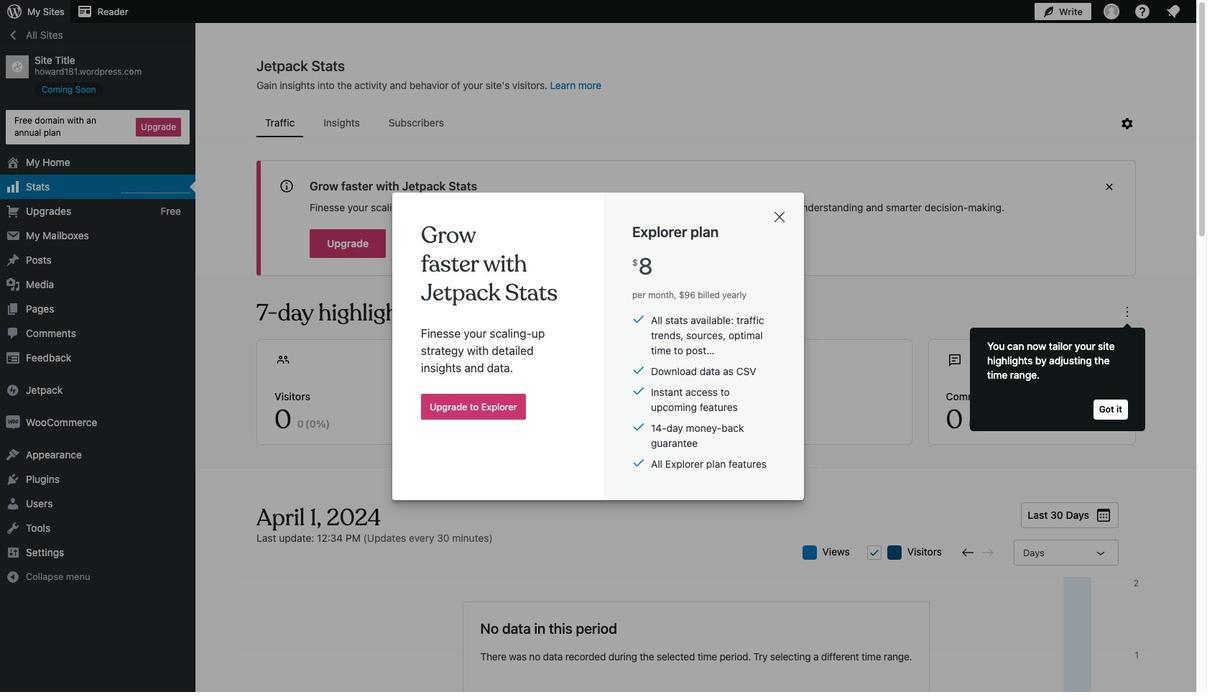 Task type: locate. For each thing, give the bounding box(es) containing it.
menu inside jetpack stats main content
[[257, 110, 1119, 137]]

update your profile, personal settings, and more image
[[1103, 3, 1120, 20]]

tooltip
[[963, 321, 1146, 431]]

menu
[[257, 110, 1119, 137]]

highest hourly views 0 image
[[121, 184, 190, 193]]

None checkbox
[[867, 545, 882, 560]]

help image
[[1134, 3, 1151, 20]]



Task type: vqa. For each thing, say whether or not it's contained in the screenshot.
img to the top
no



Task type: describe. For each thing, give the bounding box(es) containing it.
close image
[[771, 208, 788, 225]]

close image
[[1101, 178, 1118, 195]]

none checkbox inside jetpack stats main content
[[867, 545, 882, 560]]

jetpack stats main content
[[196, 57, 1197, 692]]

manage your notifications image
[[1165, 3, 1182, 20]]

img image
[[6, 415, 20, 429]]



